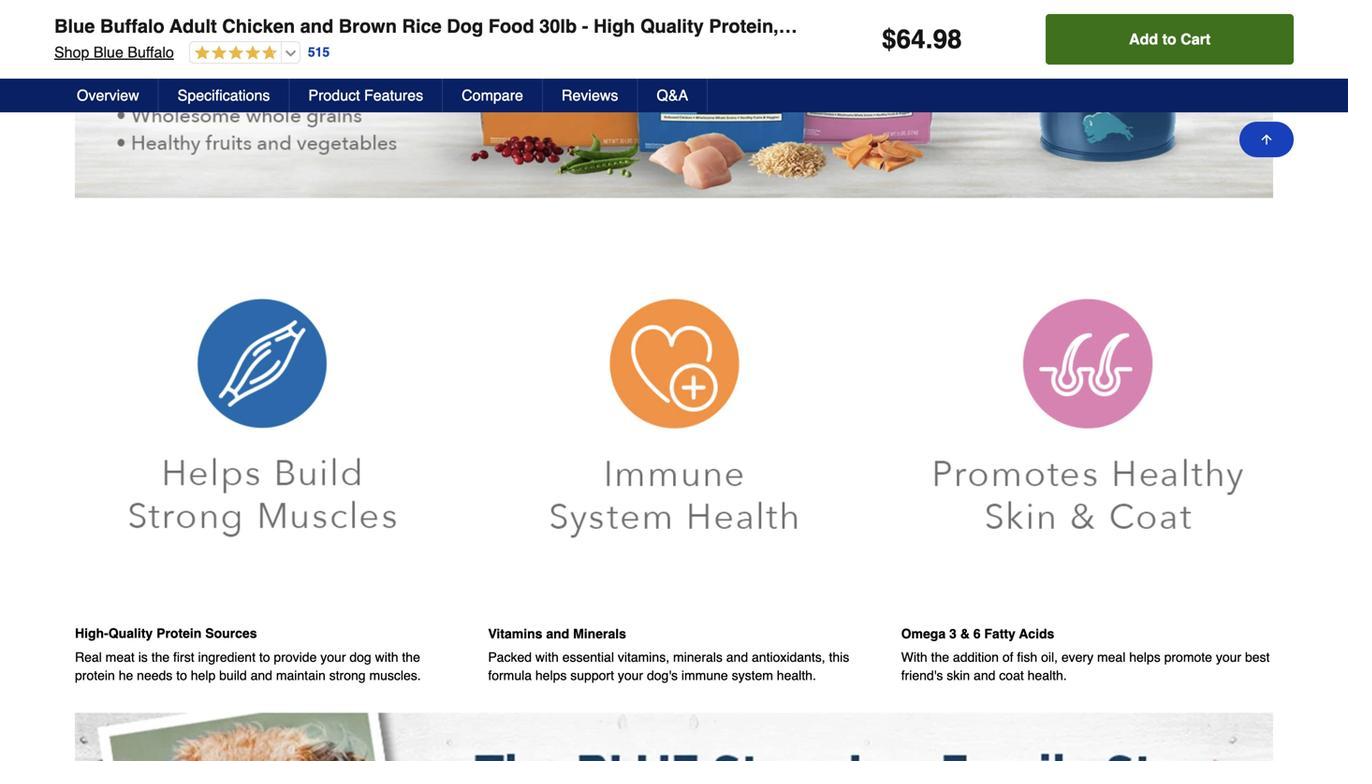 Task type: describe. For each thing, give the bounding box(es) containing it.
4.7 stars image
[[190, 45, 277, 62]]

fatty inside "omega 3 & 6 fatty acids with the addition of fish oil, every meal helps promote your best friend's skin and coat health."
[[985, 626, 1016, 641]]

skin
[[947, 668, 971, 683]]

with inside vitamins and minerals packed with essential vitamins, minerals and antioxidants, this formula helps support your dog's immune system health.
[[536, 650, 559, 665]]

protein,
[[709, 15, 779, 37]]

formula
[[488, 668, 532, 683]]

0 vertical spatial buffalo
[[100, 15, 165, 37]]

product features
[[309, 87, 424, 104]]

overview
[[77, 87, 139, 104]]

overview button
[[58, 79, 159, 112]]

muscles.
[[369, 668, 421, 683]]

friend's
[[902, 668, 944, 683]]

your inside high-quality protein sources real meat is the first ingredient to provide your dog with the protein he needs to help build and maintain strong muscles.
[[321, 650, 346, 665]]

helps inside vitamins and minerals packed with essential vitamins, minerals and antioxidants, this formula helps support your dog's immune system health.
[[536, 668, 567, 683]]

product features button
[[290, 79, 443, 112]]

dog
[[447, 15, 484, 37]]

q&a button
[[638, 79, 708, 112]]

real
[[75, 650, 102, 665]]

food
[[489, 15, 535, 37]]

rice
[[402, 15, 442, 37]]

healthy
[[1219, 15, 1286, 37]]

30lb
[[540, 15, 577, 37]]

help
[[191, 668, 216, 683]]

and up the "515"
[[300, 15, 334, 37]]

first
[[173, 650, 194, 665]]

0 vertical spatial quality
[[641, 15, 704, 37]]

dog's
[[647, 668, 678, 683]]

high
[[594, 15, 635, 37]]

acids inside "omega 3 & 6 fatty acids with the addition of fish oil, every meal helps promote your best friend's skin and coat health."
[[1020, 626, 1055, 641]]

immune
[[682, 668, 728, 683]]

blue buffalo  adult chicken and brown rice dog food 30lb - high quality protein, wholesome grains, omega 3 & 6 fatty acids for healthy skin &
[[54, 15, 1349, 37]]

2 the from the left
[[402, 650, 420, 665]]

and up essential
[[546, 626, 570, 641]]

vitamins,
[[618, 650, 670, 665]]

high-
[[75, 626, 108, 641]]

shop
[[54, 44, 89, 61]]

vitamins
[[488, 626, 543, 641]]

.
[[926, 24, 933, 54]]

protein
[[157, 626, 202, 641]]

1 horizontal spatial &
[[1049, 15, 1062, 37]]

1 vertical spatial to
[[259, 650, 270, 665]]

for
[[1189, 15, 1214, 37]]

coat
[[1000, 668, 1025, 683]]

adult
[[170, 15, 217, 37]]

your inside "omega 3 & 6 fatty acids with the addition of fish oil, every meal helps promote your best friend's skin and coat health."
[[1217, 650, 1242, 665]]

essential
[[563, 650, 614, 665]]

98
[[933, 24, 963, 54]]

0 vertical spatial 3
[[1033, 15, 1044, 37]]

features
[[364, 87, 424, 104]]

1 vertical spatial blue
[[93, 44, 123, 61]]

support
[[571, 668, 614, 683]]

sources
[[205, 626, 257, 641]]

he
[[119, 668, 133, 683]]

product
[[309, 87, 360, 104]]

the for is
[[151, 650, 170, 665]]

maintain
[[276, 668, 326, 683]]

1 vertical spatial buffalo
[[128, 44, 174, 61]]

high-quality protein sources real meat is the first ingredient to provide your dog with the protein he needs to help build and maintain strong muscles.
[[75, 626, 421, 683]]

6 inside "omega 3 & 6 fatty acids with the addition of fish oil, every meal helps promote your best friend's skin and coat health."
[[974, 626, 981, 641]]

your inside vitamins and minerals packed with essential vitamins, minerals and antioxidants, this formula helps support your dog's immune system health.
[[618, 668, 644, 683]]

specifications button
[[159, 79, 290, 112]]



Task type: vqa. For each thing, say whether or not it's contained in the screenshot.
& in Omega 3 & 6 Fatty Acids With The Addition Of Fish Oil, Every Meal Helps Promote Your Best Friend'S Skin And Coat Health.
yes



Task type: locate. For each thing, give the bounding box(es) containing it.
of
[[1003, 650, 1014, 665]]

omega 3 & 6 fatty acids with the addition of fish oil, every meal helps promote your best friend's skin and coat health.
[[902, 626, 1271, 683]]

helps inside "omega 3 & 6 fatty acids with the addition of fish oil, every meal helps promote your best friend's skin and coat health."
[[1130, 650, 1161, 665]]

2 horizontal spatial to
[[1163, 30, 1177, 48]]

and inside high-quality protein sources real meat is the first ingredient to provide your dog with the protein he needs to help build and maintain strong muscles.
[[251, 668, 273, 683]]

0 horizontal spatial the
[[151, 650, 170, 665]]

to right add
[[1163, 30, 1177, 48]]

antioxidants,
[[752, 650, 826, 665]]

the up friend's on the bottom right of the page
[[932, 650, 950, 665]]

health.
[[777, 668, 817, 683], [1028, 668, 1068, 683]]

health. inside "omega 3 & 6 fatty acids with the addition of fish oil, every meal helps promote your best friend's skin and coat health."
[[1028, 668, 1068, 683]]

1 vertical spatial 6
[[974, 626, 981, 641]]

0 vertical spatial helps
[[1130, 650, 1161, 665]]

fatty
[[1083, 15, 1128, 37], [985, 626, 1016, 641]]

reviews
[[562, 87, 619, 104]]

omega right '98'
[[964, 15, 1028, 37]]

addition
[[954, 650, 999, 665]]

1 horizontal spatial 6
[[1068, 15, 1078, 37]]

0 horizontal spatial helps
[[536, 668, 567, 683]]

1 horizontal spatial helps
[[1130, 650, 1161, 665]]

with up muscles.
[[375, 650, 399, 665]]

this
[[829, 650, 850, 665]]

with right packed in the bottom left of the page
[[536, 650, 559, 665]]

0 horizontal spatial 6
[[974, 626, 981, 641]]

1 horizontal spatial health.
[[1028, 668, 1068, 683]]

buffalo down adult
[[128, 44, 174, 61]]

quality right 'high'
[[641, 15, 704, 37]]

the
[[151, 650, 170, 665], [402, 650, 420, 665], [932, 650, 950, 665]]

1 horizontal spatial with
[[536, 650, 559, 665]]

add
[[1130, 30, 1159, 48]]

system
[[732, 668, 774, 683]]

& up addition
[[961, 626, 970, 641]]

with
[[375, 650, 399, 665], [536, 650, 559, 665]]

1 horizontal spatial your
[[618, 668, 644, 683]]

0 vertical spatial blue
[[54, 15, 95, 37]]

add to cart button
[[1047, 14, 1295, 65]]

health. down oil,
[[1028, 668, 1068, 683]]

best
[[1246, 650, 1271, 665]]

the up muscles.
[[402, 650, 420, 665]]

1 horizontal spatial omega
[[964, 15, 1028, 37]]

meal
[[1098, 650, 1126, 665]]

the inside "omega 3 & 6 fatty acids with the addition of fish oil, every meal helps promote your best friend's skin and coat health."
[[932, 650, 950, 665]]

0 horizontal spatial fatty
[[985, 626, 1016, 641]]

1 vertical spatial fatty
[[985, 626, 1016, 641]]

2 vertical spatial to
[[176, 668, 187, 683]]

64
[[897, 24, 926, 54]]

0 horizontal spatial quality
[[108, 626, 153, 641]]

0 horizontal spatial health.
[[777, 668, 817, 683]]

with inside high-quality protein sources real meat is the first ingredient to provide your dog with the protein he needs to help build and maintain strong muscles.
[[375, 650, 399, 665]]

3 up addition
[[950, 626, 957, 641]]

&
[[1049, 15, 1062, 37], [1336, 15, 1349, 37], [961, 626, 970, 641]]

buffalo up shop blue buffalo
[[100, 15, 165, 37]]

to inside add to cart button
[[1163, 30, 1177, 48]]

1 health. from the left
[[777, 668, 817, 683]]

0 horizontal spatial your
[[321, 650, 346, 665]]

& inside "omega 3 & 6 fatty acids with the addition of fish oil, every meal helps promote your best friend's skin and coat health."
[[961, 626, 970, 641]]

omega inside "omega 3 & 6 fatty acids with the addition of fish oil, every meal helps promote your best friend's skin and coat health."
[[902, 626, 946, 641]]

$
[[882, 24, 897, 54]]

ingredient
[[198, 650, 256, 665]]

compare button
[[443, 79, 543, 112]]

to
[[1163, 30, 1177, 48], [259, 650, 270, 665], [176, 668, 187, 683]]

0 vertical spatial to
[[1163, 30, 1177, 48]]

1 horizontal spatial to
[[259, 650, 270, 665]]

1 horizontal spatial fatty
[[1083, 15, 1128, 37]]

acids up fish
[[1020, 626, 1055, 641]]

1 vertical spatial omega
[[902, 626, 946, 641]]

2 horizontal spatial the
[[932, 650, 950, 665]]

2 horizontal spatial your
[[1217, 650, 1242, 665]]

buffalo
[[100, 15, 165, 37], [128, 44, 174, 61]]

brown
[[339, 15, 397, 37]]

chicken
[[222, 15, 295, 37]]

omega up with
[[902, 626, 946, 641]]

3 right '98'
[[1033, 15, 1044, 37]]

meat
[[106, 650, 135, 665]]

helps right meal
[[1130, 650, 1161, 665]]

1 horizontal spatial acids
[[1133, 15, 1183, 37]]

to down first
[[176, 668, 187, 683]]

needs
[[137, 668, 173, 683]]

1 vertical spatial acids
[[1020, 626, 1055, 641]]

0 horizontal spatial &
[[961, 626, 970, 641]]

and up system
[[727, 650, 749, 665]]

compare
[[462, 87, 524, 104]]

0 horizontal spatial to
[[176, 668, 187, 683]]

wholesome
[[784, 15, 889, 37]]

health. inside vitamins and minerals packed with essential vitamins, minerals and antioxidants, this formula helps support your dog's immune system health.
[[777, 668, 817, 683]]

cart
[[1181, 30, 1211, 48]]

your up strong in the left of the page
[[321, 650, 346, 665]]

protein
[[75, 668, 115, 683]]

& right "skin"
[[1336, 15, 1349, 37]]

quality inside high-quality protein sources real meat is the first ingredient to provide your dog with the protein he needs to help build and maintain strong muscles.
[[108, 626, 153, 641]]

2 with from the left
[[536, 650, 559, 665]]

-
[[582, 15, 589, 37]]

specifications
[[178, 87, 270, 104]]

1 vertical spatial helps
[[536, 668, 567, 683]]

0 horizontal spatial acids
[[1020, 626, 1055, 641]]

your down vitamins,
[[618, 668, 644, 683]]

promote
[[1165, 650, 1213, 665]]

vitamins and minerals packed with essential vitamins, minerals and antioxidants, this formula helps support your dog's immune system health.
[[488, 626, 850, 683]]

is
[[138, 650, 148, 665]]

helps right 'formula'
[[536, 668, 567, 683]]

fatty up "of"
[[985, 626, 1016, 641]]

quality up the meat on the bottom left of the page
[[108, 626, 153, 641]]

6 up addition
[[974, 626, 981, 641]]

shop blue buffalo
[[54, 44, 174, 61]]

0 vertical spatial fatty
[[1083, 15, 1128, 37]]

1 horizontal spatial 3
[[1033, 15, 1044, 37]]

q&a
[[657, 87, 689, 104]]

2 health. from the left
[[1028, 668, 1068, 683]]

to left provide
[[259, 650, 270, 665]]

the right is
[[151, 650, 170, 665]]

health. down antioxidants,
[[777, 668, 817, 683]]

& left add
[[1049, 15, 1062, 37]]

0 vertical spatial omega
[[964, 15, 1028, 37]]

0 horizontal spatial 3
[[950, 626, 957, 641]]

3 the from the left
[[932, 650, 950, 665]]

and right build
[[251, 668, 273, 683]]

2 horizontal spatial &
[[1336, 15, 1349, 37]]

6
[[1068, 15, 1078, 37], [974, 626, 981, 641]]

your
[[321, 650, 346, 665], [1217, 650, 1242, 665], [618, 668, 644, 683]]

1 vertical spatial quality
[[108, 626, 153, 641]]

blue
[[54, 15, 95, 37], [93, 44, 123, 61]]

$ 64 . 98
[[882, 24, 963, 54]]

add to cart
[[1130, 30, 1211, 48]]

and inside "omega 3 & 6 fatty acids with the addition of fish oil, every meal helps promote your best friend's skin and coat health."
[[974, 668, 996, 683]]

build
[[219, 668, 247, 683]]

the for with
[[932, 650, 950, 665]]

arrow up image
[[1260, 132, 1275, 147]]

0 vertical spatial acids
[[1133, 15, 1183, 37]]

minerals
[[573, 626, 627, 641]]

oil,
[[1042, 650, 1058, 665]]

acids left 'for'
[[1133, 15, 1183, 37]]

quality
[[641, 15, 704, 37], [108, 626, 153, 641]]

provide
[[274, 650, 317, 665]]

dog
[[350, 650, 372, 665]]

omega
[[964, 15, 1028, 37], [902, 626, 946, 641]]

helps
[[1130, 650, 1161, 665], [536, 668, 567, 683]]

1 with from the left
[[375, 650, 399, 665]]

blue right shop
[[93, 44, 123, 61]]

and
[[300, 15, 334, 37], [546, 626, 570, 641], [727, 650, 749, 665], [251, 668, 273, 683], [974, 668, 996, 683]]

skin
[[1292, 15, 1331, 37]]

and down addition
[[974, 668, 996, 683]]

3
[[1033, 15, 1044, 37], [950, 626, 957, 641]]

fish
[[1018, 650, 1038, 665]]

0 horizontal spatial omega
[[902, 626, 946, 641]]

0 horizontal spatial with
[[375, 650, 399, 665]]

1 the from the left
[[151, 650, 170, 665]]

strong
[[329, 668, 366, 683]]

0 vertical spatial 6
[[1068, 15, 1078, 37]]

your left best
[[1217, 650, 1242, 665]]

1 horizontal spatial the
[[402, 650, 420, 665]]

1 vertical spatial 3
[[950, 626, 957, 641]]

fatty left add
[[1083, 15, 1128, 37]]

6 left add
[[1068, 15, 1078, 37]]

3 inside "omega 3 & 6 fatty acids with the addition of fish oil, every meal helps promote your best friend's skin and coat health."
[[950, 626, 957, 641]]

every
[[1062, 650, 1094, 665]]

reviews button
[[543, 79, 638, 112]]

acids
[[1133, 15, 1183, 37], [1020, 626, 1055, 641]]

blue up shop
[[54, 15, 95, 37]]

515
[[308, 45, 330, 60]]

packed
[[488, 650, 532, 665]]

minerals
[[673, 650, 723, 665]]

1 horizontal spatial quality
[[641, 15, 704, 37]]

grains,
[[895, 15, 959, 37]]

with
[[902, 650, 928, 665]]



